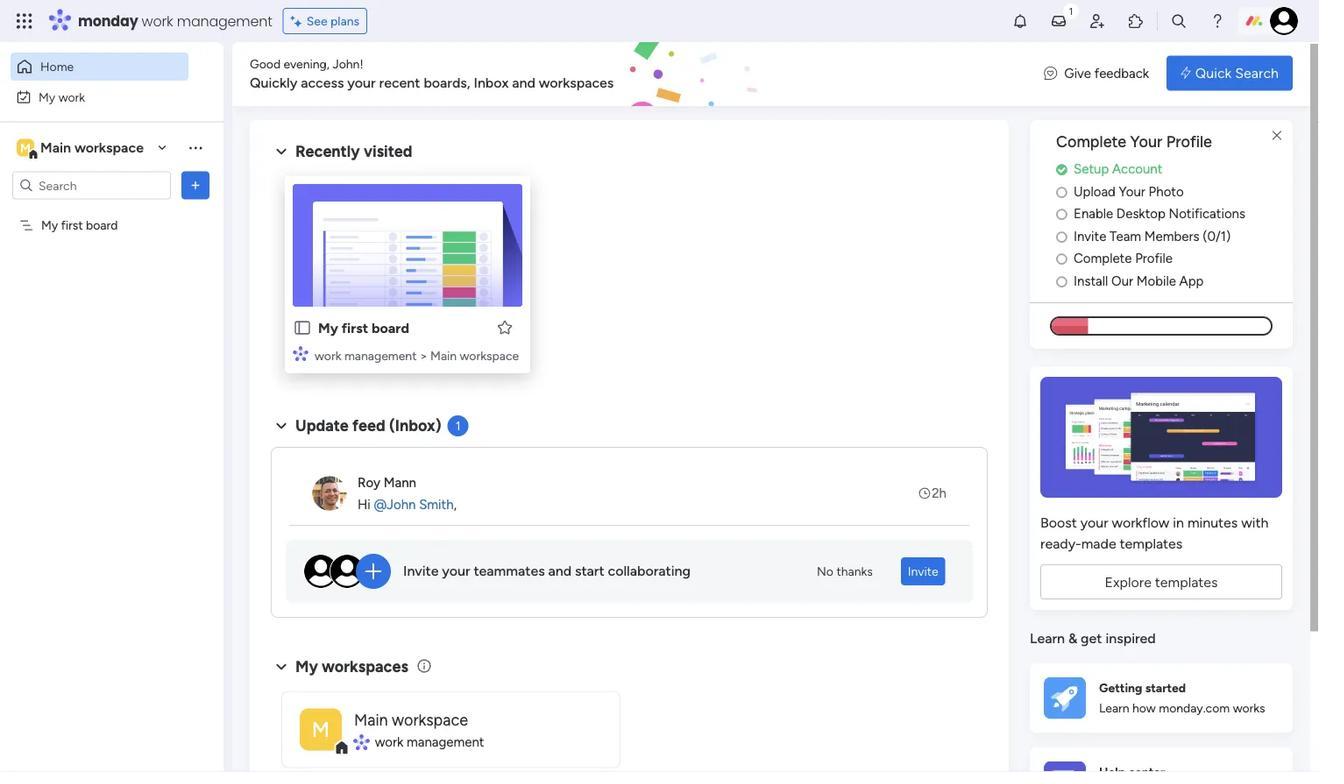 Task type: describe. For each thing, give the bounding box(es) containing it.
explore templates
[[1106, 573, 1219, 590]]

explore templates button
[[1041, 564, 1283, 599]]

1 vertical spatial workspace image
[[300, 709, 342, 751]]

quick search
[[1196, 64, 1280, 81]]

start
[[575, 563, 605, 579]]

account
[[1113, 161, 1163, 177]]

app
[[1180, 273, 1205, 288]]

my inside list box
[[41, 218, 58, 233]]

see plans
[[307, 14, 360, 29]]

setup account link
[[1057, 159, 1294, 179]]

workflow
[[1113, 514, 1170, 530]]

main workspace inside workspace selection element
[[40, 139, 144, 156]]

my right close my workspaces image
[[296, 657, 318, 676]]

inspired
[[1106, 630, 1157, 647]]

circle o image for install
[[1057, 274, 1068, 288]]

feedback
[[1095, 65, 1150, 80]]

options image
[[187, 177, 204, 194]]

boards,
[[424, 74, 471, 90]]

my workspaces
[[296, 657, 409, 676]]

evening,
[[284, 56, 330, 71]]

visited
[[364, 142, 413, 161]]

work inside "button"
[[58, 89, 85, 104]]

recently visited
[[296, 142, 413, 161]]

invite for team
[[1074, 228, 1107, 244]]

invite team members (0/1) link
[[1057, 226, 1294, 246]]

photo
[[1149, 183, 1185, 199]]

setup account
[[1074, 161, 1163, 177]]

0 vertical spatial management
[[177, 11, 273, 31]]

circle o image for enable
[[1057, 207, 1068, 220]]

upload your photo
[[1074, 183, 1185, 199]]

no
[[817, 564, 834, 579]]

notifications
[[1170, 205, 1246, 221]]

no thanks
[[817, 564, 873, 579]]

good evening, john! quickly access your recent boards, inbox and workspaces
[[250, 56, 614, 90]]

circle o image for complete
[[1057, 252, 1068, 265]]

feed
[[353, 416, 386, 435]]

search everything image
[[1171, 12, 1188, 30]]

install our mobile app link
[[1057, 271, 1294, 291]]

monday
[[78, 11, 138, 31]]

apps image
[[1128, 12, 1145, 30]]

quickly
[[250, 74, 298, 90]]

close recently visited image
[[271, 141, 292, 162]]

&
[[1069, 630, 1078, 647]]

enable
[[1074, 205, 1114, 221]]

workspaces inside good evening, john! quickly access your recent boards, inbox and workspaces
[[539, 74, 614, 90]]

roy
[[358, 475, 381, 491]]

our
[[1112, 273, 1134, 288]]

your for boost your workflow in minutes with ready-made templates
[[1081, 514, 1109, 530]]

monday.com
[[1160, 701, 1231, 716]]

upload
[[1074, 183, 1116, 199]]

john smith image
[[1271, 7, 1299, 35]]

with
[[1242, 514, 1270, 530]]

board inside list box
[[86, 218, 118, 233]]

see plans button
[[283, 8, 368, 34]]

v2 user feedback image
[[1045, 63, 1058, 83]]

close my workspaces image
[[271, 656, 292, 677]]

1 horizontal spatial and
[[549, 563, 572, 579]]

works
[[1234, 701, 1266, 716]]

help center element
[[1031, 747, 1294, 773]]

give feedback
[[1065, 65, 1150, 80]]

home button
[[11, 53, 189, 81]]

setup
[[1074, 161, 1110, 177]]

public board image
[[293, 318, 312, 337]]

plans
[[331, 14, 360, 29]]

0 horizontal spatial workspaces
[[322, 657, 409, 676]]

explore
[[1106, 573, 1152, 590]]

2h
[[933, 485, 947, 501]]

check circle image
[[1057, 163, 1068, 176]]

made
[[1082, 535, 1117, 552]]

management for work management
[[407, 734, 485, 750]]

teammates
[[474, 563, 545, 579]]

complete profile
[[1074, 250, 1174, 266]]

started
[[1146, 681, 1187, 696]]

monday work management
[[78, 11, 273, 31]]

and inside good evening, john! quickly access your recent boards, inbox and workspaces
[[512, 74, 536, 90]]

inbox image
[[1051, 12, 1068, 30]]

update
[[296, 416, 349, 435]]

give
[[1065, 65, 1092, 80]]

quick search button
[[1167, 55, 1294, 90]]

boost your workflow in minutes with ready-made templates
[[1041, 514, 1270, 552]]

my work button
[[11, 83, 189, 111]]

management for work management > main workspace
[[345, 348, 417, 363]]

1 vertical spatial main workspace
[[354, 710, 468, 729]]

my first board list box
[[0, 207, 224, 477]]

install our mobile app
[[1074, 273, 1205, 288]]

work down my workspaces
[[375, 734, 404, 750]]

work management > main workspace
[[315, 348, 519, 363]]

home
[[40, 59, 74, 74]]

roy mann
[[358, 475, 417, 491]]

circle o image for upload
[[1057, 185, 1068, 198]]

recent
[[379, 74, 421, 90]]

ready-
[[1041, 535, 1082, 552]]

upload your photo link
[[1057, 181, 1294, 201]]

your for photo
[[1120, 183, 1146, 199]]

(0/1)
[[1203, 228, 1232, 244]]



Task type: locate. For each thing, give the bounding box(es) containing it.
invite team members (0/1)
[[1074, 228, 1232, 244]]

v2 bolt switch image
[[1182, 63, 1192, 82]]

main down my work
[[40, 139, 71, 156]]

your up account
[[1131, 132, 1163, 151]]

m for the topmost workspace icon
[[20, 140, 31, 155]]

2 vertical spatial workspace
[[392, 710, 468, 729]]

first inside list box
[[61, 218, 83, 233]]

0 vertical spatial m
[[20, 140, 31, 155]]

your for invite your teammates and start collaborating
[[442, 563, 471, 579]]

complete up setup
[[1057, 132, 1127, 151]]

quick
[[1196, 64, 1233, 81]]

dapulse x slim image
[[1267, 125, 1288, 146]]

3 circle o image from the top
[[1057, 252, 1068, 265]]

workspaces
[[539, 74, 614, 90], [322, 657, 409, 676]]

1 vertical spatial learn
[[1100, 701, 1130, 716]]

work right monday
[[142, 11, 173, 31]]

1 horizontal spatial learn
[[1100, 701, 1130, 716]]

my down search in workspace field
[[41, 218, 58, 233]]

close update feed (inbox) image
[[271, 415, 292, 436]]

2 vertical spatial main
[[354, 710, 388, 729]]

1 horizontal spatial first
[[342, 319, 369, 336]]

1 horizontal spatial workspace image
[[300, 709, 342, 751]]

invite for your
[[403, 563, 439, 579]]

2 horizontal spatial main
[[431, 348, 457, 363]]

m inside workspace selection element
[[20, 140, 31, 155]]

workspaces right inbox
[[539, 74, 614, 90]]

my first board down search in workspace field
[[41, 218, 118, 233]]

templates image image
[[1046, 377, 1278, 498]]

0 horizontal spatial workspace image
[[17, 138, 34, 157]]

complete
[[1057, 132, 1127, 151], [1074, 250, 1133, 266]]

and right inbox
[[512, 74, 536, 90]]

workspace down add to favorites image at the left of the page
[[460, 348, 519, 363]]

minutes
[[1188, 514, 1239, 530]]

my
[[39, 89, 55, 104], [41, 218, 58, 233], [318, 319, 338, 336], [296, 657, 318, 676]]

workspace
[[74, 139, 144, 156], [460, 348, 519, 363], [392, 710, 468, 729]]

main right >
[[431, 348, 457, 363]]

1 vertical spatial my first board
[[318, 319, 410, 336]]

0 horizontal spatial my first board
[[41, 218, 118, 233]]

your down john!
[[348, 74, 376, 90]]

0 vertical spatial workspace
[[74, 139, 144, 156]]

thanks
[[837, 564, 873, 579]]

invite your teammates and start collaborating
[[403, 563, 691, 579]]

and left start
[[549, 563, 572, 579]]

get
[[1082, 630, 1103, 647]]

1 horizontal spatial my first board
[[318, 319, 410, 336]]

0 vertical spatial circle o image
[[1057, 230, 1068, 243]]

0 vertical spatial and
[[512, 74, 536, 90]]

in
[[1174, 514, 1185, 530]]

learn
[[1031, 630, 1066, 647], [1100, 701, 1130, 716]]

0 horizontal spatial main
[[40, 139, 71, 156]]

1
[[456, 418, 461, 433]]

1 image
[[1064, 1, 1080, 21]]

0 vertical spatial main
[[40, 139, 71, 156]]

m
[[20, 140, 31, 155], [312, 717, 330, 742]]

main down my workspaces
[[354, 710, 388, 729]]

learn inside getting started learn how monday.com works
[[1100, 701, 1130, 716]]

Search in workspace field
[[37, 175, 146, 196]]

circle o image left install
[[1057, 274, 1068, 288]]

2 vertical spatial your
[[442, 563, 471, 579]]

1 vertical spatial your
[[1081, 514, 1109, 530]]

circle o image inside invite team members (0/1) link
[[1057, 230, 1068, 243]]

1 vertical spatial complete
[[1074, 250, 1133, 266]]

my work
[[39, 89, 85, 104]]

0 vertical spatial workspace image
[[17, 138, 34, 157]]

work down home
[[58, 89, 85, 104]]

getting started learn how monday.com works
[[1100, 681, 1266, 716]]

getting
[[1100, 681, 1143, 696]]

my first board
[[41, 218, 118, 233], [318, 319, 410, 336]]

1 vertical spatial m
[[312, 717, 330, 742]]

boost
[[1041, 514, 1078, 530]]

1 circle o image from the top
[[1057, 185, 1068, 198]]

workspace selection element
[[17, 137, 146, 160]]

2 horizontal spatial invite
[[1074, 228, 1107, 244]]

board
[[86, 218, 118, 233], [372, 319, 410, 336]]

main inside workspace selection element
[[40, 139, 71, 156]]

1 vertical spatial management
[[345, 348, 417, 363]]

search
[[1236, 64, 1280, 81]]

first down search in workspace field
[[61, 218, 83, 233]]

access
[[301, 74, 344, 90]]

my inside "button"
[[39, 89, 55, 104]]

circle o image
[[1057, 230, 1068, 243], [1057, 274, 1068, 288]]

templates inside boost your workflow in minutes with ready-made templates
[[1121, 535, 1183, 552]]

complete inside complete profile link
[[1074, 250, 1133, 266]]

m for bottommost workspace icon
[[312, 717, 330, 742]]

work
[[142, 11, 173, 31], [58, 89, 85, 104], [315, 348, 342, 363], [375, 734, 404, 750]]

0 vertical spatial circle o image
[[1057, 185, 1068, 198]]

team
[[1110, 228, 1142, 244]]

1 horizontal spatial board
[[372, 319, 410, 336]]

1 horizontal spatial your
[[442, 563, 471, 579]]

(inbox)
[[389, 416, 442, 435]]

invite button
[[901, 557, 946, 585]]

0 horizontal spatial your
[[348, 74, 376, 90]]

0 vertical spatial main workspace
[[40, 139, 144, 156]]

workspace up search in workspace field
[[74, 139, 144, 156]]

see
[[307, 14, 328, 29]]

your
[[348, 74, 376, 90], [1081, 514, 1109, 530], [442, 563, 471, 579]]

roy mann image
[[312, 476, 347, 511]]

profile down invite team members (0/1)
[[1136, 250, 1174, 266]]

circle o image inside install our mobile app link
[[1057, 274, 1068, 288]]

2 vertical spatial circle o image
[[1057, 252, 1068, 265]]

getting started element
[[1031, 663, 1294, 733]]

2 vertical spatial management
[[407, 734, 485, 750]]

workspace options image
[[187, 139, 204, 156]]

0 horizontal spatial and
[[512, 74, 536, 90]]

1 vertical spatial workspace
[[460, 348, 519, 363]]

1 vertical spatial profile
[[1136, 250, 1174, 266]]

your left teammates
[[442, 563, 471, 579]]

work management
[[375, 734, 485, 750]]

1 vertical spatial circle o image
[[1057, 207, 1068, 220]]

circle o image down the check circle image
[[1057, 185, 1068, 198]]

profile up "setup account" "link"
[[1167, 132, 1213, 151]]

my first board inside list box
[[41, 218, 118, 233]]

0 vertical spatial board
[[86, 218, 118, 233]]

main workspace
[[40, 139, 144, 156], [354, 710, 468, 729]]

first
[[61, 218, 83, 233], [342, 319, 369, 336]]

your for profile
[[1131, 132, 1163, 151]]

0 horizontal spatial first
[[61, 218, 83, 233]]

1 horizontal spatial main
[[354, 710, 388, 729]]

2 circle o image from the top
[[1057, 207, 1068, 220]]

recently
[[296, 142, 360, 161]]

templates down workflow
[[1121, 535, 1183, 552]]

1 vertical spatial main
[[431, 348, 457, 363]]

0 vertical spatial my first board
[[41, 218, 118, 233]]

1 vertical spatial your
[[1120, 183, 1146, 199]]

learn & get inspired
[[1031, 630, 1157, 647]]

1 vertical spatial and
[[549, 563, 572, 579]]

your inside boost your workflow in minutes with ready-made templates
[[1081, 514, 1109, 530]]

and
[[512, 74, 536, 90], [549, 563, 572, 579]]

members
[[1145, 228, 1200, 244]]

profile
[[1167, 132, 1213, 151], [1136, 250, 1174, 266]]

your
[[1131, 132, 1163, 151], [1120, 183, 1146, 199]]

desktop
[[1117, 205, 1166, 221]]

1 horizontal spatial main workspace
[[354, 710, 468, 729]]

0 horizontal spatial learn
[[1031, 630, 1066, 647]]

1 vertical spatial board
[[372, 319, 410, 336]]

circle o image left "team"
[[1057, 230, 1068, 243]]

circle o image left complete profile at the right top of the page
[[1057, 252, 1068, 265]]

learn left &
[[1031, 630, 1066, 647]]

no thanks button
[[810, 557, 880, 585]]

work up update
[[315, 348, 342, 363]]

0 vertical spatial complete
[[1057, 132, 1127, 151]]

invite members image
[[1089, 12, 1107, 30]]

1 horizontal spatial workspaces
[[539, 74, 614, 90]]

templates right the explore
[[1156, 573, 1219, 590]]

0 vertical spatial templates
[[1121, 535, 1183, 552]]

workspaces right close my workspaces image
[[322, 657, 409, 676]]

0 horizontal spatial m
[[20, 140, 31, 155]]

mobile
[[1137, 273, 1177, 288]]

my down home
[[39, 89, 55, 104]]

1 vertical spatial first
[[342, 319, 369, 336]]

how
[[1133, 701, 1157, 716]]

main
[[40, 139, 71, 156], [431, 348, 457, 363], [354, 710, 388, 729]]

complete your profile
[[1057, 132, 1213, 151]]

complete profile link
[[1057, 248, 1294, 268]]

1 circle o image from the top
[[1057, 230, 1068, 243]]

2 horizontal spatial your
[[1081, 514, 1109, 530]]

complete up install
[[1074, 250, 1133, 266]]

0 horizontal spatial main workspace
[[40, 139, 144, 156]]

enable desktop notifications link
[[1057, 204, 1294, 223]]

select product image
[[16, 12, 33, 30]]

notifications image
[[1012, 12, 1030, 30]]

0 horizontal spatial board
[[86, 218, 118, 233]]

0 vertical spatial learn
[[1031, 630, 1066, 647]]

0 vertical spatial workspaces
[[539, 74, 614, 90]]

0 vertical spatial your
[[1131, 132, 1163, 151]]

1 horizontal spatial m
[[312, 717, 330, 742]]

circle o image
[[1057, 185, 1068, 198], [1057, 207, 1068, 220], [1057, 252, 1068, 265]]

mann
[[384, 475, 417, 491]]

good
[[250, 56, 281, 71]]

1 horizontal spatial invite
[[908, 564, 939, 579]]

0 vertical spatial profile
[[1167, 132, 1213, 151]]

2 circle o image from the top
[[1057, 274, 1068, 288]]

enable desktop notifications
[[1074, 205, 1246, 221]]

1 vertical spatial circle o image
[[1057, 274, 1068, 288]]

main workspace up search in workspace field
[[40, 139, 144, 156]]

complete for complete your profile
[[1057, 132, 1127, 151]]

templates inside button
[[1156, 573, 1219, 590]]

first right public board icon
[[342, 319, 369, 336]]

install
[[1074, 273, 1109, 288]]

1 vertical spatial templates
[[1156, 573, 1219, 590]]

circle o image inside upload your photo link
[[1057, 185, 1068, 198]]

1 vertical spatial workspaces
[[322, 657, 409, 676]]

add to favorites image
[[496, 318, 514, 336]]

update feed (inbox)
[[296, 416, 442, 435]]

circle o image inside enable desktop notifications link
[[1057, 207, 1068, 220]]

your inside good evening, john! quickly access your recent boards, inbox and workspaces
[[348, 74, 376, 90]]

john!
[[333, 56, 364, 71]]

invite
[[1074, 228, 1107, 244], [403, 563, 439, 579], [908, 564, 939, 579]]

workspace image
[[17, 138, 34, 157], [300, 709, 342, 751]]

0 vertical spatial your
[[348, 74, 376, 90]]

management
[[177, 11, 273, 31], [345, 348, 417, 363], [407, 734, 485, 750]]

your down account
[[1120, 183, 1146, 199]]

0 vertical spatial first
[[61, 218, 83, 233]]

circle o image for invite
[[1057, 230, 1068, 243]]

inbox
[[474, 74, 509, 90]]

your up made on the right bottom of page
[[1081, 514, 1109, 530]]

collaborating
[[608, 563, 691, 579]]

0 horizontal spatial invite
[[403, 563, 439, 579]]

workspace up work management
[[392, 710, 468, 729]]

>
[[420, 348, 428, 363]]

board down search in workspace field
[[86, 218, 118, 233]]

circle o image inside complete profile link
[[1057, 252, 1068, 265]]

circle o image left enable
[[1057, 207, 1068, 220]]

templates
[[1121, 535, 1183, 552], [1156, 573, 1219, 590]]

main workspace up work management
[[354, 710, 468, 729]]

learn down 'getting'
[[1100, 701, 1130, 716]]

invite inside button
[[908, 564, 939, 579]]

board up work management > main workspace
[[372, 319, 410, 336]]

complete for complete profile
[[1074, 250, 1133, 266]]

my right public board icon
[[318, 319, 338, 336]]

help image
[[1209, 12, 1227, 30]]

option
[[0, 210, 224, 213]]

my first board up work management > main workspace
[[318, 319, 410, 336]]



Task type: vqa. For each thing, say whether or not it's contained in the screenshot.
COMPLETE for Complete Profile
yes



